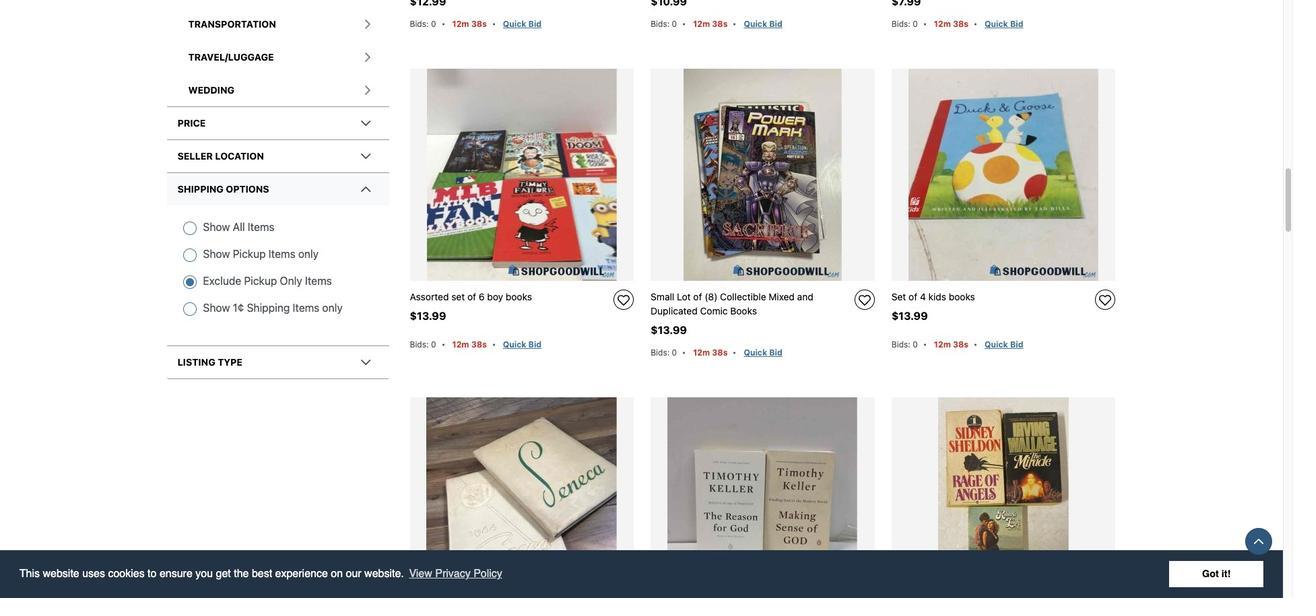 Task type: describe. For each thing, give the bounding box(es) containing it.
group containing transportation
[[167, 0, 389, 107]]

small lot of 8 collectible mixed and duplicated comic books image
[[684, 69, 842, 281]]

uses
[[82, 568, 105, 580]]

transportation
[[188, 18, 276, 30]]

assorted set of 6 boy books link
[[410, 290, 603, 304]]

small
[[651, 291, 674, 303]]

1¢
[[233, 302, 244, 314]]

best
[[252, 568, 272, 580]]

you
[[195, 568, 213, 580]]

add to favorites image for assorted set of 6 boy books
[[618, 295, 630, 306]]

show for show 1¢ shipping items only
[[203, 302, 230, 314]]

2 books from the left
[[949, 291, 975, 303]]

show 1¢ shipping items only
[[203, 302, 343, 314]]

seller
[[177, 150, 213, 162]]

4
[[920, 291, 926, 303]]

show all items
[[203, 221, 275, 233]]

view privacy policy button
[[407, 564, 504, 584]]

got it!
[[1202, 569, 1231, 579]]

set of 4 kids books image
[[909, 69, 1099, 281]]

type
[[218, 356, 242, 368]]

price link
[[167, 107, 389, 140]]

travel/luggage tree item
[[177, 41, 389, 74]]

listing type
[[177, 356, 242, 368]]

kids
[[929, 291, 946, 303]]

seller location link
[[167, 140, 389, 173]]

privacy
[[435, 568, 471, 580]]

travel/luggage
[[188, 51, 274, 63]]

items up only
[[269, 248, 295, 260]]

duplicated
[[651, 305, 698, 317]]

(8)
[[705, 291, 718, 303]]

view
[[409, 568, 432, 580]]

wedding
[[188, 84, 234, 96]]

got
[[1202, 569, 1219, 579]]

items right only
[[305, 275, 332, 287]]

1 books from the left
[[506, 291, 532, 303]]

shipping options
[[177, 183, 269, 195]]

transportation tree item
[[177, 8, 389, 41]]

items right all
[[248, 221, 275, 233]]

1 horizontal spatial shipping
[[247, 302, 290, 314]]

tab list containing show all items
[[167, 107, 389, 379]]

this website uses cookies to ensure you get the best experience on our website. view privacy policy
[[19, 568, 502, 580]]

of for (8)
[[693, 291, 702, 303]]

on
[[331, 568, 343, 580]]

cookies
[[108, 568, 145, 580]]

pair of timothy keller books image
[[668, 398, 858, 598]]

show pickup items only
[[203, 248, 319, 260]]

options
[[226, 183, 269, 195]]

website
[[43, 568, 79, 580]]

it!
[[1222, 569, 1231, 579]]



Task type: locate. For each thing, give the bounding box(es) containing it.
0 horizontal spatial books
[[506, 291, 532, 303]]

of
[[467, 291, 476, 303], [693, 291, 702, 303], [909, 291, 917, 303]]

bids: 0
[[410, 19, 436, 29], [651, 19, 677, 29], [892, 19, 918, 29], [410, 340, 436, 350], [892, 340, 918, 350], [651, 348, 677, 358]]

1 vertical spatial pickup
[[244, 275, 277, 287]]

add to favorites image
[[618, 295, 630, 306], [859, 295, 871, 306]]

items
[[248, 221, 275, 233], [269, 248, 295, 260], [305, 275, 332, 287], [293, 302, 319, 314]]

0 horizontal spatial $13.99
[[410, 310, 446, 322]]

only
[[280, 275, 302, 287]]

of for 6
[[467, 291, 476, 303]]

back to top image
[[1253, 536, 1264, 547]]

1 horizontal spatial only
[[322, 302, 343, 314]]

0 horizontal spatial of
[[467, 291, 476, 303]]

$13.99 for assorted
[[410, 310, 446, 322]]

0 horizontal spatial add to favorites image
[[618, 295, 630, 306]]

collectible
[[720, 291, 766, 303]]

set
[[451, 291, 465, 303]]

wedding tree item
[[177, 74, 389, 107]]

bids:
[[410, 19, 429, 29], [651, 19, 670, 29], [892, 19, 911, 29], [410, 340, 429, 350], [892, 340, 911, 350], [651, 348, 670, 358]]

pickup for show
[[233, 248, 266, 260]]

show left all
[[203, 221, 230, 233]]

to
[[148, 568, 157, 580]]

1 horizontal spatial $13.99
[[651, 324, 687, 336]]

12m
[[452, 19, 469, 29], [693, 19, 710, 29], [934, 19, 951, 29], [452, 340, 469, 350], [934, 340, 951, 350], [693, 348, 710, 358]]

only
[[298, 248, 319, 260], [322, 302, 343, 314]]

items down only
[[293, 302, 319, 314]]

0 vertical spatial show
[[203, 221, 230, 233]]

cookieconsent dialog
[[0, 550, 1283, 598]]

$13.99
[[410, 310, 446, 322], [892, 310, 928, 322], [651, 324, 687, 336]]

got it! button
[[1169, 561, 1264, 587]]

shipping
[[177, 183, 224, 195], [247, 302, 290, 314]]

$13.99 down assorted at the left of page
[[410, 310, 446, 322]]

1 horizontal spatial books
[[949, 291, 975, 303]]

of left 6
[[467, 291, 476, 303]]

1 show from the top
[[203, 221, 230, 233]]

1 vertical spatial only
[[322, 302, 343, 314]]

show up exclude
[[203, 248, 230, 260]]

the
[[234, 568, 249, 580]]

small lot of (8) collectible mixed and duplicated comic books link
[[651, 290, 844, 318]]

of left (8)
[[693, 291, 702, 303]]

2 horizontal spatial $13.99
[[892, 310, 928, 322]]

listing type link
[[167, 346, 389, 379]]

0 vertical spatial only
[[298, 248, 319, 260]]

experience
[[275, 568, 328, 580]]

add to favorites image for small lot of (8) collectible mixed and duplicated comic books
[[859, 295, 871, 306]]

6
[[479, 291, 485, 303]]

pickup down the show pickup items only
[[244, 275, 277, 287]]

$13.99 for small
[[651, 324, 687, 336]]

add to favorites image left set
[[859, 295, 871, 306]]

ensure
[[160, 568, 193, 580]]

listing
[[177, 356, 215, 368]]

0
[[431, 19, 436, 29], [672, 19, 677, 29], [913, 19, 918, 29], [431, 340, 436, 350], [913, 340, 918, 350], [672, 348, 677, 358]]

$13.99 down duplicated
[[651, 324, 687, 336]]

shipping down exclude pickup only items
[[247, 302, 290, 314]]

show for show pickup items only
[[203, 248, 230, 260]]

quick bid
[[503, 19, 542, 29], [744, 19, 783, 29], [985, 19, 1023, 29], [503, 340, 542, 350], [985, 340, 1023, 350], [744, 348, 783, 358]]

website.
[[364, 568, 404, 580]]

2 vertical spatial show
[[203, 302, 230, 314]]

assorted set of 6 boy books image
[[427, 69, 617, 281]]

1 vertical spatial show
[[203, 248, 230, 260]]

get
[[216, 568, 231, 580]]

set
[[892, 291, 906, 303]]

bid
[[528, 19, 542, 29], [769, 19, 783, 29], [1010, 19, 1023, 29], [528, 340, 542, 350], [1010, 340, 1023, 350], [769, 348, 783, 358]]

2 add to favorites image from the left
[[859, 295, 871, 306]]

group
[[167, 0, 389, 107]]

mixed
[[769, 291, 795, 303]]

1 vertical spatial shipping
[[247, 302, 290, 314]]

3 of from the left
[[909, 291, 917, 303]]

1 horizontal spatial add to favorites image
[[859, 295, 871, 306]]

1 of from the left
[[467, 291, 476, 303]]

lot
[[677, 291, 691, 303]]

1 horizontal spatial of
[[693, 291, 702, 303]]

small lot of (8) collectible mixed and duplicated comic books
[[651, 291, 813, 317]]

mixed lot of 3 books image
[[938, 398, 1069, 598]]

all
[[233, 221, 245, 233]]

assorted set of 6 boy books
[[410, 291, 532, 303]]

0 vertical spatial shipping
[[177, 183, 224, 195]]

assorted
[[410, 291, 449, 303]]

show for show all items
[[203, 221, 230, 233]]

show
[[203, 221, 230, 233], [203, 248, 230, 260], [203, 302, 230, 314]]

tab list
[[167, 107, 389, 379]]

shipping down seller
[[177, 183, 224, 195]]

12m 38s
[[452, 19, 487, 29], [693, 19, 728, 29], [934, 19, 969, 29], [452, 340, 487, 350], [934, 340, 969, 350], [693, 348, 728, 358]]

set of 4 kids books
[[892, 291, 975, 303]]

policy
[[474, 568, 502, 580]]

exclude pickup only items
[[203, 275, 332, 287]]

pickup down all
[[233, 248, 266, 260]]

set of 4 kids books link
[[892, 290, 1085, 304]]

comic
[[700, 305, 728, 317]]

1 add to favorites image from the left
[[618, 295, 630, 306]]

seller location
[[177, 150, 264, 162]]

price
[[177, 117, 206, 129]]

0 horizontal spatial only
[[298, 248, 319, 260]]

pickup
[[233, 248, 266, 260], [244, 275, 277, 287]]

exclude
[[203, 275, 241, 287]]

of left 4
[[909, 291, 917, 303]]

boy
[[487, 291, 503, 303]]

3 show from the top
[[203, 302, 230, 314]]

0 horizontal spatial shipping
[[177, 183, 224, 195]]

$13.99 for set
[[892, 310, 928, 322]]

38s
[[471, 19, 487, 29], [712, 19, 728, 29], [953, 19, 969, 29], [471, 340, 487, 350], [953, 340, 969, 350], [712, 348, 728, 358]]

books
[[506, 291, 532, 303], [949, 291, 975, 303]]

books right boy
[[506, 291, 532, 303]]

2 show from the top
[[203, 248, 230, 260]]

seneca high school books extremely popular1940s senior class autograph year book image
[[427, 398, 617, 598]]

location
[[215, 150, 264, 162]]

$13.99 down set
[[892, 310, 928, 322]]

0 vertical spatial pickup
[[233, 248, 266, 260]]

books right kids
[[949, 291, 975, 303]]

our
[[346, 568, 361, 580]]

of inside small lot of (8) collectible mixed and duplicated comic books
[[693, 291, 702, 303]]

2 of from the left
[[693, 291, 702, 303]]

quick bid link
[[503, 19, 542, 29], [744, 19, 783, 29], [985, 19, 1023, 29], [503, 340, 542, 350], [985, 340, 1023, 350], [744, 348, 783, 358]]

and
[[797, 291, 813, 303]]

2 horizontal spatial of
[[909, 291, 917, 303]]

add to favorites image
[[1100, 295, 1112, 306]]

this
[[19, 568, 40, 580]]

books
[[730, 305, 757, 317]]

add to favorites image left small
[[618, 295, 630, 306]]

shipping options link
[[167, 173, 389, 206]]

show left 1¢
[[203, 302, 230, 314]]

quick
[[503, 19, 526, 29], [744, 19, 767, 29], [985, 19, 1008, 29], [503, 340, 526, 350], [985, 340, 1008, 350], [744, 348, 767, 358]]

pickup for exclude
[[244, 275, 277, 287]]



Task type: vqa. For each thing, say whether or not it's contained in the screenshot.
THE PAIR OF TIMOTHY KELLER BOOKS image
yes



